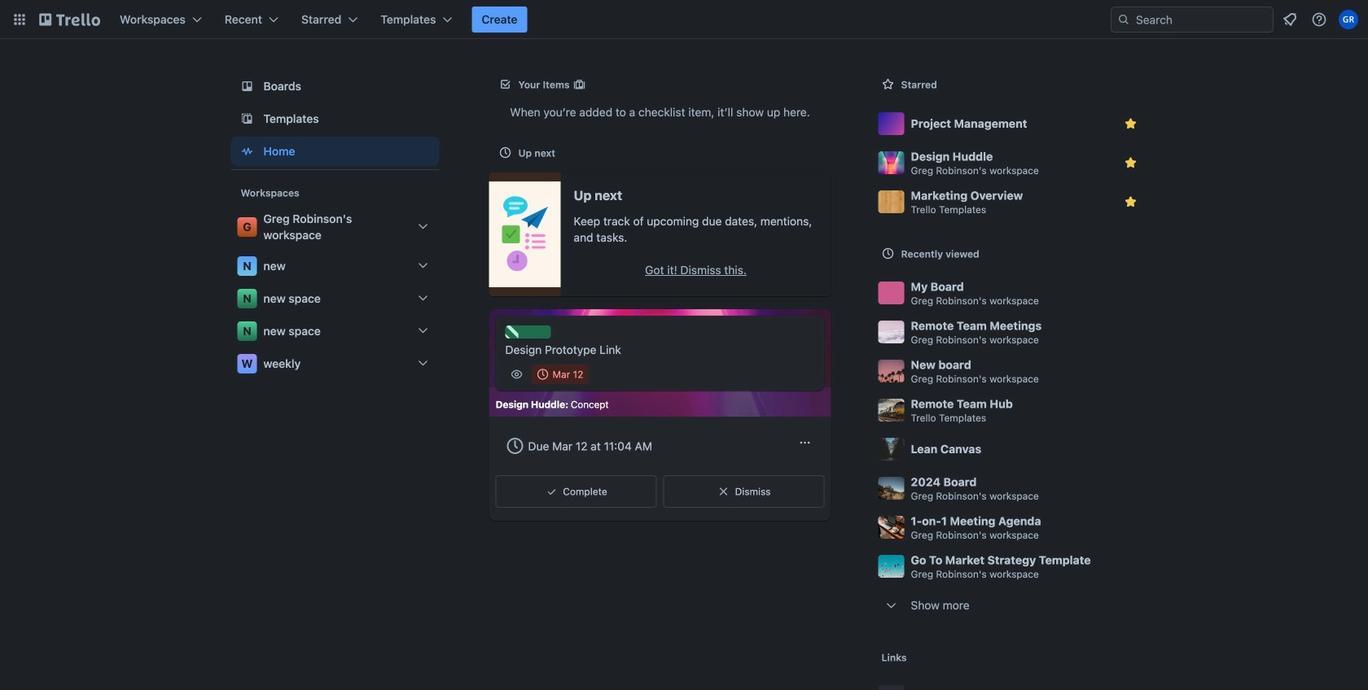 Task type: vqa. For each thing, say whether or not it's contained in the screenshot.
Color: green, title: none image
yes



Task type: locate. For each thing, give the bounding box(es) containing it.
click to unstar project management. it will be removed from your starred list. image
[[1123, 116, 1139, 132]]

click to unstar design huddle . it will be removed from your starred list. image
[[1123, 155, 1139, 171]]

template board image
[[237, 109, 257, 129]]

open information menu image
[[1311, 11, 1328, 28]]

board image
[[237, 77, 257, 96]]

color: green, title: none image
[[505, 326, 551, 339]]

Search field
[[1131, 8, 1273, 31]]

home image
[[237, 142, 257, 161]]



Task type: describe. For each thing, give the bounding box(es) containing it.
primary element
[[0, 0, 1368, 39]]

click to unstar marketing overview. it will be removed from your starred list. image
[[1123, 194, 1139, 210]]

back to home image
[[39, 7, 100, 33]]

greg robinson (gregrobinson96) image
[[1339, 10, 1359, 29]]

search image
[[1118, 13, 1131, 26]]

0 notifications image
[[1280, 10, 1300, 29]]



